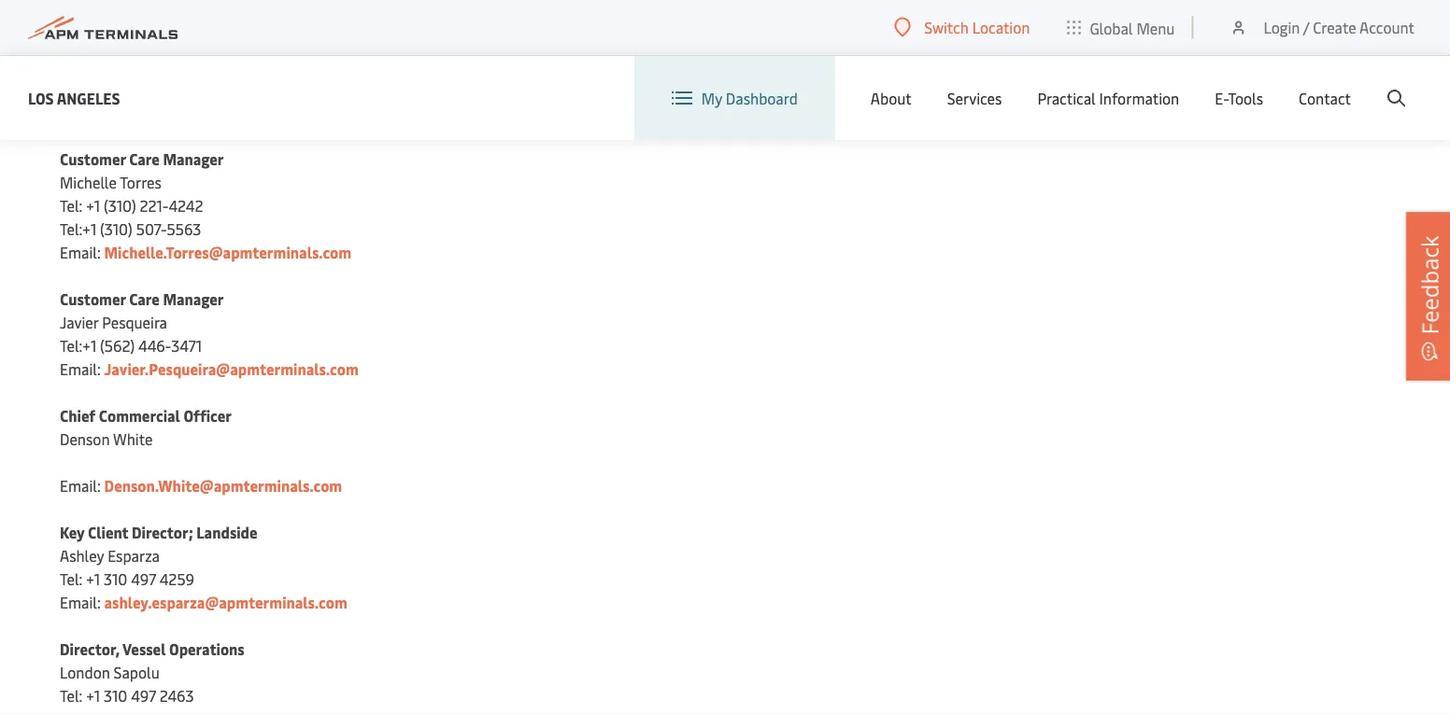 Task type: vqa. For each thing, say whether or not it's contained in the screenshot.
ABOUT
no



Task type: locate. For each thing, give the bounding box(es) containing it.
angeles
[[57, 88, 120, 108]]

+1
[[86, 79, 100, 99], [86, 196, 100, 216], [86, 569, 100, 589], [86, 686, 100, 706]]

0 vertical spatial manager
[[163, 9, 224, 29]]

mario.calderon@apmterminals.com
[[104, 102, 352, 122]]

tel: down michelle
[[60, 196, 83, 216]]

1 tel:+1 from the top
[[60, 55, 96, 76]]

care for calderon
[[129, 9, 160, 29]]

2 tel:+1 from the top
[[60, 219, 96, 239]]

customer care manager mario calderon tel:+1 (310) 221-4435 tel: +1 (562) 609-9190 email: mario.calderon@apmterminals.com
[[60, 9, 352, 122]]

customer for javier
[[60, 289, 126, 309]]

email: denson.white@apmterminals.com
[[60, 476, 342, 496]]

+1 down mario
[[86, 79, 100, 99]]

tel:+1 for customer care manager javier pesqueira tel:+1 (562) 446-3471 email: javier.pesqueira@apmterminals.com
[[60, 336, 96, 356]]

3 email: from the top
[[60, 359, 101, 379]]

email: down javier
[[60, 359, 101, 379]]

key
[[60, 523, 85, 543]]

manager inside customer care manager michelle torres tel: +1 (310) 221-4242 tel:+1 (310) 507-5563 email: michelle.torres@apmterminals.com
[[163, 149, 223, 169]]

221- up 609-
[[136, 55, 165, 76]]

menu
[[1137, 18, 1175, 38]]

tel: inside customer care manager michelle torres tel: +1 (310) 221-4242 tel:+1 (310) 507-5563 email: michelle.torres@apmterminals.com
[[60, 196, 83, 216]]

global
[[1090, 18, 1133, 38]]

1 310 from the top
[[104, 569, 127, 589]]

221- inside customer care manager mario calderon tel:+1 (310) 221-4435 tel: +1 (562) 609-9190 email: mario.calderon@apmterminals.com
[[136, 55, 165, 76]]

1 vertical spatial care
[[129, 149, 160, 169]]

3 care from the top
[[129, 289, 160, 309]]

1 497 from the top
[[131, 569, 156, 589]]

497 down sapolu
[[131, 686, 156, 706]]

0 vertical spatial 497
[[131, 569, 156, 589]]

email: down denson
[[60, 476, 101, 496]]

e-tools
[[1215, 88, 1263, 108]]

ashley
[[60, 546, 104, 566]]

feedback
[[1414, 236, 1445, 335]]

1 vertical spatial manager
[[163, 149, 223, 169]]

0 vertical spatial tel:+1
[[60, 55, 96, 76]]

tel:+1
[[60, 55, 96, 76], [60, 219, 96, 239], [60, 336, 96, 356]]

2 vertical spatial (310)
[[100, 219, 132, 239]]

2 vertical spatial manager
[[163, 289, 224, 309]]

(310) left 507-
[[100, 219, 132, 239]]

1 tel: from the top
[[60, 79, 83, 99]]

+1 inside the key client director; landside ashley esparza tel: +1 310 497 4259 email: ashley.esparza@apmterminals.com
[[86, 569, 100, 589]]

customer inside customer care manager javier pesqueira tel:+1 (562) 446-3471 email: javier.pesqueira@apmterminals.com
[[60, 289, 126, 309]]

(310)
[[100, 55, 132, 76], [104, 196, 136, 216], [100, 219, 132, 239]]

tel:
[[60, 79, 83, 99], [60, 196, 83, 216], [60, 569, 83, 589], [60, 686, 83, 706]]

care inside customer care manager michelle torres tel: +1 (310) 221-4242 tel:+1 (310) 507-5563 email: michelle.torres@apmterminals.com
[[129, 149, 160, 169]]

care up pesqueira
[[129, 289, 160, 309]]

0 vertical spatial (310)
[[100, 55, 132, 76]]

officer
[[184, 406, 232, 426]]

1 manager from the top
[[163, 9, 224, 29]]

2 vertical spatial customer
[[60, 289, 126, 309]]

221-
[[136, 55, 165, 76], [140, 196, 169, 216]]

care up the torres
[[129, 149, 160, 169]]

310
[[104, 569, 127, 589], [104, 686, 127, 706]]

customer up mario
[[60, 9, 126, 29]]

operations
[[169, 639, 245, 660]]

4259
[[160, 569, 194, 589]]

4 tel: from the top
[[60, 686, 83, 706]]

manager inside customer care manager mario calderon tel:+1 (310) 221-4435 tel: +1 (562) 609-9190 email: mario.calderon@apmterminals.com
[[163, 9, 224, 29]]

2 497 from the top
[[131, 686, 156, 706]]

email: up javier
[[60, 242, 101, 262]]

+1 down london
[[86, 686, 100, 706]]

(310) down the torres
[[104, 196, 136, 216]]

497
[[131, 569, 156, 589], [131, 686, 156, 706]]

0 vertical spatial 310
[[104, 569, 127, 589]]

customer up michelle
[[60, 149, 126, 169]]

manager up 4435
[[163, 9, 224, 29]]

tel:+1 inside customer care manager javier pesqueira tel:+1 (562) 446-3471 email: javier.pesqueira@apmterminals.com
[[60, 336, 96, 356]]

global menu
[[1090, 18, 1175, 38]]

care
[[129, 9, 160, 29], [129, 149, 160, 169], [129, 289, 160, 309]]

1 care from the top
[[129, 9, 160, 29]]

(562) left 609-
[[104, 79, 138, 99]]

white
[[113, 429, 153, 449]]

chief
[[60, 406, 95, 426]]

mario
[[60, 32, 99, 52]]

3 manager from the top
[[163, 289, 224, 309]]

director, vessel operations london sapolu tel: +1 310 497 2463
[[60, 639, 248, 706]]

tel: down ashley
[[60, 569, 83, 589]]

tel:+1 down mario
[[60, 55, 96, 76]]

310 inside the director, vessel operations london sapolu tel: +1 310 497 2463
[[104, 686, 127, 706]]

3 +1 from the top
[[86, 569, 100, 589]]

2 care from the top
[[129, 149, 160, 169]]

client
[[88, 523, 128, 543]]

1 customer from the top
[[60, 9, 126, 29]]

e-
[[1215, 88, 1228, 108]]

2 manager from the top
[[163, 149, 223, 169]]

los angeles link
[[28, 86, 120, 110]]

310 down esparza
[[104, 569, 127, 589]]

2 +1 from the top
[[86, 196, 100, 216]]

email: inside the key client director; landside ashley esparza tel: +1 310 497 4259 email: ashley.esparza@apmterminals.com
[[60, 593, 101, 613]]

email: down ashley
[[60, 593, 101, 613]]

manager
[[163, 9, 224, 29], [163, 149, 223, 169], [163, 289, 224, 309]]

3 tel: from the top
[[60, 569, 83, 589]]

manager inside customer care manager javier pesqueira tel:+1 (562) 446-3471 email: javier.pesqueira@apmterminals.com
[[163, 289, 224, 309]]

global menu button
[[1049, 0, 1194, 56]]

(310) down calderon
[[100, 55, 132, 76]]

4242
[[169, 196, 203, 216]]

(562) inside customer care manager mario calderon tel:+1 (310) 221-4435 tel: +1 (562) 609-9190 email: mario.calderon@apmterminals.com
[[104, 79, 138, 99]]

director;
[[132, 523, 193, 543]]

2 email: from the top
[[60, 242, 101, 262]]

(562)
[[104, 79, 138, 99], [100, 336, 135, 356]]

tel:+1 for customer care manager mario calderon tel:+1 (310) 221-4435 tel: +1 (562) 609-9190 email: mario.calderon@apmterminals.com
[[60, 55, 96, 76]]

310 down sapolu
[[104, 686, 127, 706]]

1 email: from the top
[[60, 102, 101, 122]]

3 tel:+1 from the top
[[60, 336, 96, 356]]

2 vertical spatial tel:+1
[[60, 336, 96, 356]]

customer up javier
[[60, 289, 126, 309]]

310 inside the key client director; landside ashley esparza tel: +1 310 497 4259 email: ashley.esparza@apmterminals.com
[[104, 569, 127, 589]]

+1 down michelle
[[86, 196, 100, 216]]

location
[[972, 17, 1030, 37]]

customer inside customer care manager mario calderon tel:+1 (310) 221-4435 tel: +1 (562) 609-9190 email: mario.calderon@apmterminals.com
[[60, 9, 126, 29]]

tel:+1 down michelle
[[60, 219, 96, 239]]

1 vertical spatial customer
[[60, 149, 126, 169]]

3471
[[171, 336, 202, 356]]

0 vertical spatial customer
[[60, 9, 126, 29]]

5 email: from the top
[[60, 593, 101, 613]]

3 customer from the top
[[60, 289, 126, 309]]

customer for mario
[[60, 9, 126, 29]]

tel: inside the director, vessel operations london sapolu tel: +1 310 497 2463
[[60, 686, 83, 706]]

tel:+1 inside customer care manager michelle torres tel: +1 (310) 221-4242 tel:+1 (310) 507-5563 email: michelle.torres@apmterminals.com
[[60, 219, 96, 239]]

1 vertical spatial 497
[[131, 686, 156, 706]]

manager up 3471
[[163, 289, 224, 309]]

tel: right los
[[60, 79, 83, 99]]

2 tel: from the top
[[60, 196, 83, 216]]

4 +1 from the top
[[86, 686, 100, 706]]

+1 down ashley
[[86, 569, 100, 589]]

care up calderon
[[129, 9, 160, 29]]

customer
[[60, 9, 126, 29], [60, 149, 126, 169], [60, 289, 126, 309]]

2 vertical spatial care
[[129, 289, 160, 309]]

0 vertical spatial (562)
[[104, 79, 138, 99]]

calderon
[[103, 32, 162, 52]]

497 down esparza
[[131, 569, 156, 589]]

email: right los
[[60, 102, 101, 122]]

0 vertical spatial care
[[129, 9, 160, 29]]

denson
[[60, 429, 110, 449]]

manager for torres
[[163, 149, 223, 169]]

javier.pesqueira@apmterminals.com
[[104, 359, 359, 379]]

tel:+1 inside customer care manager mario calderon tel:+1 (310) 221-4435 tel: +1 (562) 609-9190 email: mario.calderon@apmterminals.com
[[60, 55, 96, 76]]

2463
[[160, 686, 194, 706]]

1 vertical spatial 310
[[104, 686, 127, 706]]

0 vertical spatial 221-
[[136, 55, 165, 76]]

2 customer from the top
[[60, 149, 126, 169]]

customer care manager javier pesqueira tel:+1 (562) 446-3471 email: javier.pesqueira@apmterminals.com
[[60, 289, 359, 379]]

221- up 507-
[[140, 196, 169, 216]]

care inside customer care manager mario calderon tel:+1 (310) 221-4435 tel: +1 (562) 609-9190 email: mario.calderon@apmterminals.com
[[129, 9, 160, 29]]

michelle.torres@apmterminals.com link
[[104, 242, 351, 262]]

tel:+1 down javier
[[60, 336, 96, 356]]

1 vertical spatial (562)
[[100, 336, 135, 356]]

javier.pesqueira@apmterminals.com link
[[104, 359, 359, 379]]

2 310 from the top
[[104, 686, 127, 706]]

landside
[[196, 523, 257, 543]]

customer inside customer care manager michelle torres tel: +1 (310) 221-4242 tel:+1 (310) 507-5563 email: michelle.torres@apmterminals.com
[[60, 149, 126, 169]]

email: inside customer care manager mario calderon tel:+1 (310) 221-4435 tel: +1 (562) 609-9190 email: mario.calderon@apmterminals.com
[[60, 102, 101, 122]]

login / create account link
[[1229, 0, 1415, 55]]

1 vertical spatial 221-
[[140, 196, 169, 216]]

(562) down pesqueira
[[100, 336, 135, 356]]

care inside customer care manager javier pesqueira tel:+1 (562) 446-3471 email: javier.pesqueira@apmterminals.com
[[129, 289, 160, 309]]

609-
[[142, 79, 175, 99]]

email:
[[60, 102, 101, 122], [60, 242, 101, 262], [60, 359, 101, 379], [60, 476, 101, 496], [60, 593, 101, 613]]

1 vertical spatial tel:+1
[[60, 219, 96, 239]]

manager up 4242
[[163, 149, 223, 169]]

create
[[1313, 17, 1357, 37]]

contact
[[1299, 88, 1351, 108]]

tel: inside customer care manager mario calderon tel:+1 (310) 221-4435 tel: +1 (562) 609-9190 email: mario.calderon@apmterminals.com
[[60, 79, 83, 99]]

1 +1 from the top
[[86, 79, 100, 99]]

key client director; landside ashley esparza tel: +1 310 497 4259 email: ashley.esparza@apmterminals.com
[[60, 523, 347, 613]]

tel: down london
[[60, 686, 83, 706]]

javier
[[60, 312, 98, 333]]



Task type: describe. For each thing, give the bounding box(es) containing it.
customer for michelle
[[60, 149, 126, 169]]

manager for pesqueira
[[163, 289, 224, 309]]

email: inside customer care manager michelle torres tel: +1 (310) 221-4242 tel:+1 (310) 507-5563 email: michelle.torres@apmterminals.com
[[60, 242, 101, 262]]

account
[[1360, 17, 1415, 37]]

tools
[[1228, 88, 1263, 108]]

torres
[[120, 172, 161, 192]]

+1 inside customer care manager michelle torres tel: +1 (310) 221-4242 tel:+1 (310) 507-5563 email: michelle.torres@apmterminals.com
[[86, 196, 100, 216]]

switch
[[924, 17, 969, 37]]

login
[[1264, 17, 1300, 37]]

9190
[[175, 79, 208, 99]]

ashley.esparza@apmterminals.com link
[[104, 593, 347, 613]]

feedback button
[[1406, 212, 1450, 381]]

ashley.esparza@apmterminals.com
[[104, 593, 347, 613]]

446-
[[138, 336, 171, 356]]

/
[[1303, 17, 1310, 37]]

michelle
[[60, 172, 117, 192]]

login / create account
[[1264, 17, 1415, 37]]

michelle.torres@apmterminals.com
[[104, 242, 351, 262]]

denson.white@apmterminals.com link
[[104, 476, 342, 496]]

manager for calderon
[[163, 9, 224, 29]]

vessel
[[122, 639, 166, 660]]

+1 inside customer care manager mario calderon tel:+1 (310) 221-4435 tel: +1 (562) 609-9190 email: mario.calderon@apmterminals.com
[[86, 79, 100, 99]]

los
[[28, 88, 54, 108]]

chief commercial officer denson white
[[60, 406, 232, 449]]

4 email: from the top
[[60, 476, 101, 496]]

+1 inside the director, vessel operations london sapolu tel: +1 310 497 2463
[[86, 686, 100, 706]]

497 inside the key client director; landside ashley esparza tel: +1 310 497 4259 email: ashley.esparza@apmterminals.com
[[131, 569, 156, 589]]

497 inside the director, vessel operations london sapolu tel: +1 310 497 2463
[[131, 686, 156, 706]]

e-tools button
[[1215, 56, 1263, 140]]

507-
[[136, 219, 167, 239]]

1 vertical spatial (310)
[[104, 196, 136, 216]]

contact button
[[1299, 56, 1351, 140]]

5563
[[167, 219, 201, 239]]

4435
[[165, 55, 200, 76]]

sapolu
[[114, 663, 160, 683]]

email: inside customer care manager javier pesqueira tel:+1 (562) 446-3471 email: javier.pesqueira@apmterminals.com
[[60, 359, 101, 379]]

221- inside customer care manager michelle torres tel: +1 (310) 221-4242 tel:+1 (310) 507-5563 email: michelle.torres@apmterminals.com
[[140, 196, 169, 216]]

care for pesqueira
[[129, 289, 160, 309]]

esparza
[[108, 546, 160, 566]]

care for torres
[[129, 149, 160, 169]]

customer care manager michelle torres tel: +1 (310) 221-4242 tel:+1 (310) 507-5563 email: michelle.torres@apmterminals.com
[[60, 149, 351, 262]]

director,
[[60, 639, 120, 660]]

pesqueira
[[102, 312, 167, 333]]

commercial
[[99, 406, 180, 426]]

(310) inside customer care manager mario calderon tel:+1 (310) 221-4435 tel: +1 (562) 609-9190 email: mario.calderon@apmterminals.com
[[100, 55, 132, 76]]

denson.white@apmterminals.com
[[104, 476, 342, 496]]

london
[[60, 663, 110, 683]]

mario.calderon@apmterminals.com link
[[104, 102, 352, 122]]

(562) inside customer care manager javier pesqueira tel:+1 (562) 446-3471 email: javier.pesqueira@apmterminals.com
[[100, 336, 135, 356]]

switch location button
[[895, 17, 1030, 38]]

tel: inside the key client director; landside ashley esparza tel: +1 310 497 4259 email: ashley.esparza@apmterminals.com
[[60, 569, 83, 589]]

switch location
[[924, 17, 1030, 37]]

los angeles
[[28, 88, 120, 108]]



